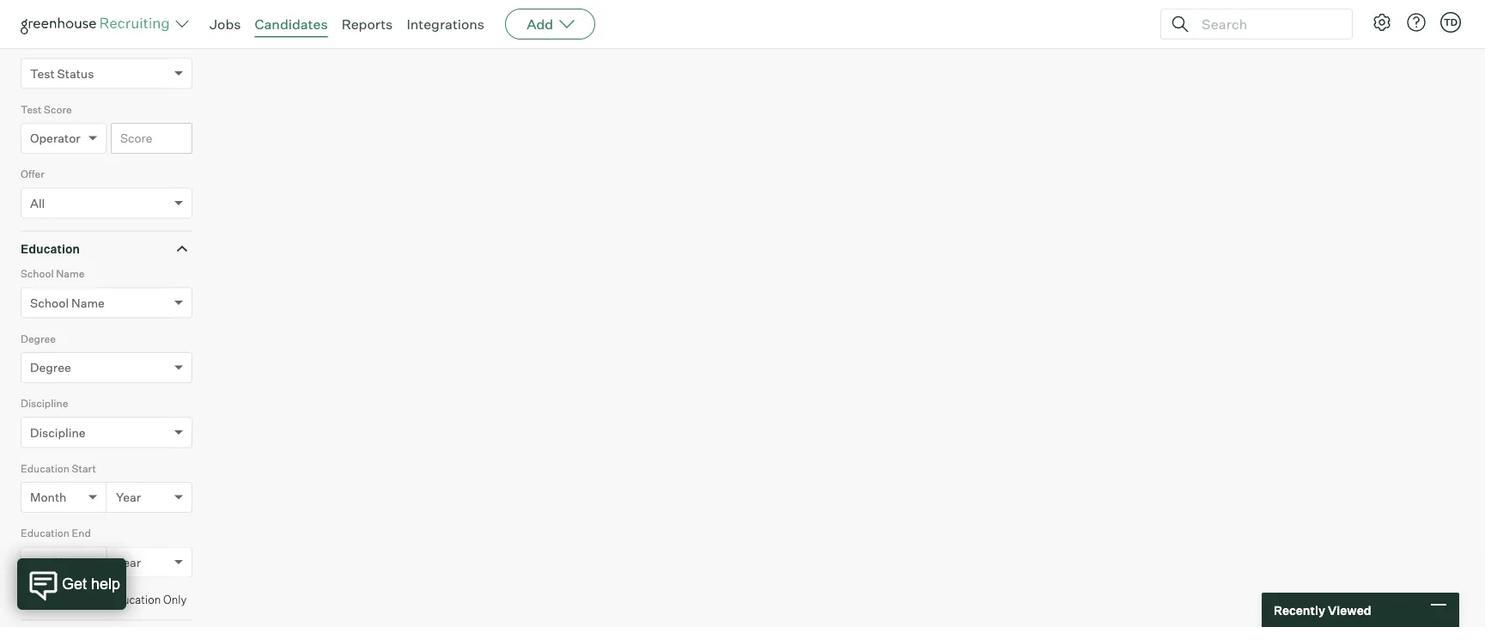 Task type: describe. For each thing, give the bounding box(es) containing it.
only
[[163, 592, 187, 606]]

Score number field
[[111, 123, 192, 154]]

add button
[[505, 9, 595, 40]]

recently
[[1274, 602, 1325, 617]]

school name element
[[21, 266, 192, 330]]

td button
[[1437, 9, 1464, 36]]

candidates
[[255, 15, 328, 33]]

0 vertical spatial name
[[56, 267, 85, 280]]

jobs link
[[210, 15, 241, 33]]

test for test status
[[21, 38, 42, 51]]

offer
[[21, 168, 44, 181]]

viewed
[[1328, 602, 1371, 617]]

reports
[[342, 15, 393, 33]]

recently viewed
[[1274, 602, 1371, 617]]

greenhouse recruiting image
[[21, 14, 175, 34]]

education for education
[[21, 241, 80, 256]]

td button
[[1440, 12, 1461, 33]]

year for education end
[[116, 555, 141, 570]]

1 all from the top
[[30, 1, 45, 16]]

most
[[42, 592, 68, 606]]

education for education start
[[21, 462, 70, 475]]

1 vertical spatial test
[[30, 66, 55, 81]]

operator
[[30, 131, 81, 146]]

test score
[[21, 103, 72, 116]]

candidates link
[[255, 15, 328, 33]]

discipline element
[[21, 395, 192, 460]]

Most Recent Education Only checkbox
[[24, 592, 35, 604]]

0 vertical spatial degree
[[21, 332, 56, 345]]

year for education start
[[116, 490, 141, 505]]

integrations link
[[407, 15, 485, 33]]

1 vertical spatial test status
[[30, 66, 94, 81]]

1 vertical spatial school
[[30, 295, 69, 310]]

configure image
[[1372, 12, 1392, 33]]

1 vertical spatial degree
[[30, 360, 71, 375]]

integrations
[[407, 15, 485, 33]]

td
[[1444, 16, 1458, 28]]

reports link
[[342, 15, 393, 33]]



Task type: vqa. For each thing, say whether or not it's contained in the screenshot.
Year corresponding to Education Start
yes



Task type: locate. For each thing, give the bounding box(es) containing it.
1 month from the top
[[30, 490, 67, 505]]

all inside offer element
[[30, 196, 45, 211]]

education left start
[[21, 462, 70, 475]]

score
[[44, 103, 72, 116]]

month down the "education end"
[[30, 555, 67, 570]]

name
[[56, 267, 85, 280], [71, 295, 105, 310]]

recent
[[70, 592, 106, 606]]

education start
[[21, 462, 96, 475]]

month for end
[[30, 555, 67, 570]]

0 vertical spatial school
[[21, 267, 54, 280]]

0 vertical spatial school name
[[21, 267, 85, 280]]

degree up discipline element
[[30, 360, 71, 375]]

1 vertical spatial name
[[71, 295, 105, 310]]

0 vertical spatial month
[[30, 490, 67, 505]]

0 vertical spatial test
[[21, 38, 42, 51]]

offer element
[[21, 166, 192, 231]]

test status down 'greenhouse recruiting' image on the left of page
[[21, 38, 75, 51]]

name down offer element
[[56, 267, 85, 280]]

degree
[[21, 332, 56, 345], [30, 360, 71, 375]]

test
[[21, 38, 42, 51], [30, 66, 55, 81], [21, 103, 42, 116]]

test for operator
[[21, 103, 42, 116]]

status up score
[[57, 66, 94, 81]]

1 year from the top
[[116, 490, 141, 505]]

month
[[30, 490, 67, 505], [30, 555, 67, 570]]

education end
[[21, 527, 91, 540]]

month down education start
[[30, 490, 67, 505]]

test status
[[21, 38, 75, 51], [30, 66, 94, 81]]

degree element
[[21, 330, 192, 395]]

2 vertical spatial test
[[21, 103, 42, 116]]

add
[[527, 15, 553, 33]]

test status element
[[21, 36, 192, 101]]

year down discipline element
[[116, 490, 141, 505]]

education up school name element
[[21, 241, 80, 256]]

0 vertical spatial test status
[[21, 38, 75, 51]]

Search text field
[[1197, 12, 1336, 37]]

1 vertical spatial year
[[116, 555, 141, 570]]

0 vertical spatial status
[[44, 38, 75, 51]]

0 vertical spatial year
[[116, 490, 141, 505]]

education left only
[[109, 592, 161, 606]]

1 vertical spatial all
[[30, 196, 45, 211]]

test status up score
[[30, 66, 94, 81]]

2 year from the top
[[116, 555, 141, 570]]

all
[[30, 1, 45, 16], [30, 196, 45, 211]]

1 vertical spatial discipline
[[30, 425, 86, 440]]

education left end
[[21, 527, 70, 540]]

year up most recent education only
[[116, 555, 141, 570]]

most recent education only
[[42, 592, 187, 606]]

2 month from the top
[[30, 555, 67, 570]]

1 vertical spatial school name
[[30, 295, 105, 310]]

status
[[44, 38, 75, 51], [57, 66, 94, 81]]

0 vertical spatial all
[[30, 1, 45, 16]]

jobs
[[210, 15, 241, 33]]

school name
[[21, 267, 85, 280], [30, 295, 105, 310]]

1 vertical spatial status
[[57, 66, 94, 81]]

school
[[21, 267, 54, 280], [30, 295, 69, 310]]

start
[[72, 462, 96, 475]]

education for education end
[[21, 527, 70, 540]]

discipline
[[21, 397, 68, 410], [30, 425, 86, 440]]

status down 'greenhouse recruiting' image on the left of page
[[44, 38, 75, 51]]

1 vertical spatial month
[[30, 555, 67, 570]]

year
[[116, 490, 141, 505], [116, 555, 141, 570]]

2 all from the top
[[30, 196, 45, 211]]

degree down school name element
[[21, 332, 56, 345]]

month for start
[[30, 490, 67, 505]]

name up degree element
[[71, 295, 105, 310]]

education
[[21, 241, 80, 256], [21, 462, 70, 475], [21, 527, 70, 540], [109, 592, 161, 606]]

end
[[72, 527, 91, 540]]

0 vertical spatial discipline
[[21, 397, 68, 410]]



